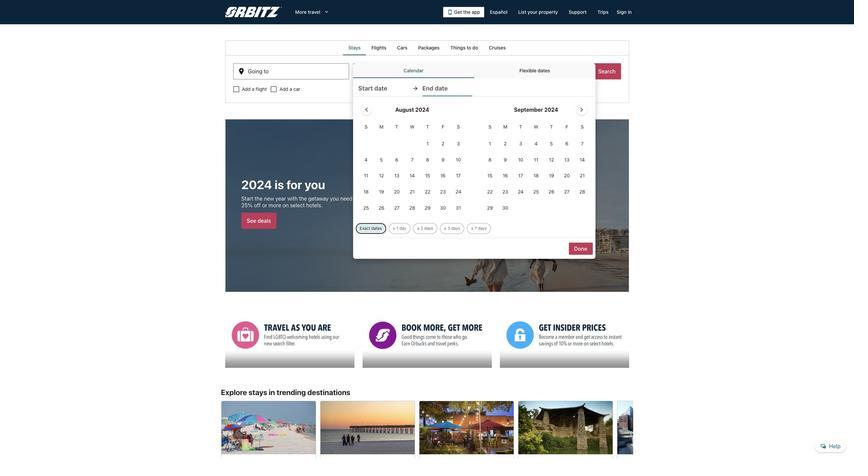 Task type: locate. For each thing, give the bounding box(es) containing it.
s
[[365, 124, 368, 130], [457, 124, 460, 130], [489, 124, 492, 130], [581, 124, 584, 130]]

5
[[551, 141, 554, 147], [380, 157, 383, 163]]

september 2024 element
[[483, 123, 591, 217]]

flexible
[[520, 68, 537, 73]]

0 horizontal spatial 6
[[396, 157, 399, 163]]

0 horizontal spatial 30
[[441, 205, 446, 211]]

flexible dates link
[[475, 63, 596, 78]]

date inside button
[[435, 85, 448, 92]]

1 horizontal spatial 2
[[442, 141, 445, 147]]

1 15 button from the left
[[420, 168, 436, 184]]

1 date from the left
[[375, 85, 388, 92]]

2 17 from the left
[[519, 173, 524, 179]]

1 horizontal spatial 21
[[580, 173, 585, 179]]

0 horizontal spatial 27
[[395, 205, 400, 211]]

± 7 days
[[471, 226, 487, 231]]

6 inside "august 2024" element
[[396, 157, 399, 163]]

0 horizontal spatial 10
[[456, 157, 461, 163]]

add left car
[[280, 86, 289, 92]]

1 vertical spatial 7 button
[[405, 152, 420, 168]]

1 horizontal spatial 18
[[534, 173, 539, 179]]

1 horizontal spatial 9
[[504, 157, 507, 163]]

application containing august 2024
[[359, 102, 591, 217]]

0 vertical spatial 7
[[582, 141, 584, 147]]

29 right 31
[[488, 205, 493, 211]]

t down september
[[520, 124, 523, 130]]

start for start the new year with the getaway you need and 25% off or more on select hotels.
[[241, 196, 253, 202]]

29 inside "august 2024" element
[[425, 205, 431, 211]]

0 vertical spatial 19 button
[[544, 168, 560, 184]]

1 horizontal spatial 28
[[580, 189, 586, 195]]

1 days from the left
[[425, 226, 434, 231]]

1 vertical spatial 20
[[394, 189, 400, 195]]

w inside "august 2024" element
[[410, 124, 415, 130]]

travel sale activities deals image
[[225, 119, 630, 293]]

1 2 button from the left
[[436, 136, 451, 152]]

22
[[425, 189, 431, 195], [488, 189, 493, 195]]

add
[[242, 86, 251, 92], [280, 86, 289, 92]]

dates right exact
[[372, 226, 382, 231]]

1 3 button from the left
[[451, 136, 467, 152]]

2 horizontal spatial 3
[[520, 141, 523, 147]]

10
[[456, 157, 461, 163], [519, 157, 524, 163]]

0 horizontal spatial in
[[269, 389, 275, 397]]

3 button
[[451, 136, 467, 152], [514, 136, 529, 152]]

17 inside september 2024 element
[[519, 173, 524, 179]]

1 vertical spatial 5 button
[[374, 152, 390, 168]]

6 for 6 button to the top
[[566, 141, 569, 147]]

0 vertical spatial 21 button
[[575, 168, 591, 184]]

2 22 button from the left
[[483, 184, 498, 200]]

15 inside september 2024 element
[[488, 173, 493, 179]]

in inside 2024 is for you main content
[[269, 389, 275, 397]]

1 vertical spatial 19 button
[[374, 184, 390, 200]]

30 button
[[436, 201, 451, 216], [498, 201, 514, 216]]

16 for 1st 16 "button" from right
[[503, 173, 508, 179]]

0 horizontal spatial 3
[[448, 226, 451, 231]]

days down "31" button
[[452, 226, 461, 231]]

24
[[456, 189, 462, 195], [518, 189, 524, 195]]

1 horizontal spatial 16
[[503, 173, 508, 179]]

4 s from the left
[[581, 124, 584, 130]]

26 inside september 2024 element
[[549, 189, 555, 195]]

1 horizontal spatial 8
[[489, 157, 492, 163]]

add for add a flight
[[242, 86, 251, 92]]

1 a from the left
[[252, 86, 255, 92]]

18 inside september 2024 element
[[534, 173, 539, 179]]

the right get
[[464, 9, 471, 15]]

you up getaway
[[305, 178, 325, 192]]

flight
[[256, 86, 267, 92]]

gulf shores showing general coastal views and a sandy beach as well as a small group of people image
[[221, 401, 316, 455]]

1 horizontal spatial 27 button
[[560, 184, 575, 200]]

0 vertical spatial 27
[[565, 189, 570, 195]]

1 9 from the left
[[442, 157, 445, 163]]

2 t from the left
[[427, 124, 430, 130]]

2 horizontal spatial 1
[[489, 141, 492, 147]]

2 add from the left
[[280, 86, 289, 92]]

0 horizontal spatial 18 button
[[359, 184, 374, 200]]

the
[[464, 9, 471, 15], [255, 196, 263, 202], [299, 196, 307, 202]]

2 2 button from the left
[[498, 136, 514, 152]]

travel
[[308, 9, 321, 15]]

1 17 button from the left
[[451, 168, 467, 184]]

1 16 from the left
[[441, 173, 446, 179]]

29 button up ± 7 days
[[483, 201, 498, 216]]

2 1 button from the left
[[483, 136, 498, 152]]

20
[[565, 173, 570, 179], [394, 189, 400, 195]]

9 inside "august 2024" element
[[442, 157, 445, 163]]

tab list up calendar
[[225, 40, 630, 55]]

0 horizontal spatial 13 button
[[390, 168, 405, 184]]

16 button
[[436, 168, 451, 184], [498, 168, 514, 184]]

29 for 1st 29 'button' from right
[[488, 205, 493, 211]]

you left need
[[330, 196, 339, 202]]

tab list containing stays
[[225, 40, 630, 55]]

get the app link
[[443, 7, 485, 18]]

29 button up '± 2 days'
[[420, 201, 436, 216]]

1 8 button from the left
[[420, 152, 436, 168]]

17 inside "august 2024" element
[[456, 173, 461, 179]]

3 s from the left
[[489, 124, 492, 130]]

flights
[[372, 45, 387, 51]]

28
[[580, 189, 586, 195], [410, 205, 416, 211]]

1 10 from the left
[[456, 157, 461, 163]]

1 f from the left
[[442, 124, 445, 130]]

w inside september 2024 element
[[534, 124, 539, 130]]

to
[[467, 45, 472, 51]]

± left day
[[393, 226, 396, 231]]

1 horizontal spatial 27
[[565, 189, 570, 195]]

3 inside september 2024 element
[[520, 141, 523, 147]]

0 horizontal spatial 24 button
[[451, 184, 467, 200]]

9 inside september 2024 element
[[504, 157, 507, 163]]

0 horizontal spatial 25 button
[[359, 201, 374, 216]]

2 m from the left
[[504, 124, 508, 130]]

0 horizontal spatial 25
[[364, 205, 369, 211]]

more travel button
[[290, 6, 335, 18]]

18 inside "august 2024" element
[[364, 189, 369, 195]]

in right stays
[[269, 389, 275, 397]]

2 ± from the left
[[417, 226, 420, 231]]

the up select
[[299, 196, 307, 202]]

lafayette showing a bar and night scenes as well as a small group of people image
[[419, 401, 514, 455]]

2 29 button from the left
[[483, 201, 498, 216]]

2 3 button from the left
[[514, 136, 529, 152]]

29 for 1st 29 'button' from the left
[[425, 205, 431, 211]]

2 8 from the left
[[489, 157, 492, 163]]

support
[[569, 9, 587, 15]]

t down august at top
[[396, 124, 399, 130]]

stays
[[249, 389, 267, 397]]

calendar link
[[353, 63, 475, 78]]

21 inside "august 2024" element
[[410, 189, 415, 195]]

0 horizontal spatial days
[[425, 226, 434, 231]]

1 horizontal spatial 9 button
[[498, 152, 514, 168]]

in
[[628, 9, 632, 15], [269, 389, 275, 397]]

3 for september 2024
[[520, 141, 523, 147]]

7 inside september 2024 element
[[582, 141, 584, 147]]

10 inside "august 2024" element
[[456, 157, 461, 163]]

1 horizontal spatial w
[[534, 124, 539, 130]]

0 vertical spatial start
[[359, 85, 373, 92]]

0 horizontal spatial 7
[[411, 157, 414, 163]]

0 horizontal spatial 11
[[364, 173, 369, 179]]

1 horizontal spatial 2 button
[[498, 136, 514, 152]]

26 inside "august 2024" element
[[379, 205, 385, 211]]

2024 right september
[[545, 107, 559, 113]]

2024
[[416, 107, 430, 113], [545, 107, 559, 113], [241, 178, 272, 192]]

2 30 from the left
[[503, 205, 509, 211]]

23 inside "august 2024" element
[[441, 189, 446, 195]]

1 button for august 2024
[[420, 136, 436, 152]]

dates for flexible dates
[[538, 68, 551, 73]]

1 15 from the left
[[426, 173, 431, 179]]

1 for august 2024
[[427, 141, 429, 147]]

f inside "august 2024" element
[[442, 124, 445, 130]]

2 22 from the left
[[488, 189, 493, 195]]

w down august 2024 on the top of page
[[410, 124, 415, 130]]

0 horizontal spatial 9
[[442, 157, 445, 163]]

2 15 button from the left
[[483, 168, 498, 184]]

1 button
[[420, 136, 436, 152], [483, 136, 498, 152]]

17 button
[[451, 168, 467, 184], [514, 168, 529, 184]]

0 vertical spatial 7 button
[[575, 136, 591, 152]]

1 horizontal spatial date
[[435, 85, 448, 92]]

23 for first '23' button
[[441, 189, 446, 195]]

exact
[[360, 226, 371, 231]]

0 horizontal spatial 20
[[394, 189, 400, 195]]

the for start
[[255, 196, 263, 202]]

0 horizontal spatial 4 button
[[359, 152, 374, 168]]

1 horizontal spatial 13
[[565, 157, 570, 163]]

0 horizontal spatial 17
[[456, 173, 461, 179]]

7
[[582, 141, 584, 147], [411, 157, 414, 163], [475, 226, 477, 231]]

2
[[442, 141, 445, 147], [504, 141, 507, 147], [421, 226, 424, 231]]

16
[[441, 173, 446, 179], [503, 173, 508, 179]]

1 horizontal spatial opens in a new window image
[[362, 313, 369, 319]]

19 for the rightmost 19 "button"
[[550, 173, 555, 179]]

15 inside "august 2024" element
[[426, 173, 431, 179]]

sign
[[617, 9, 627, 15]]

show previous card image
[[217, 435, 225, 443]]

16 inside september 2024 element
[[503, 173, 508, 179]]

25%
[[241, 203, 253, 209]]

1 30 from the left
[[441, 205, 446, 211]]

± right the "± 3 days"
[[471, 226, 474, 231]]

1 horizontal spatial 29 button
[[483, 201, 498, 216]]

12
[[550, 157, 555, 163], [379, 173, 384, 179]]

f
[[442, 124, 445, 130], [566, 124, 569, 130]]

9
[[442, 157, 445, 163], [504, 157, 507, 163]]

25 button
[[529, 184, 544, 200], [359, 201, 374, 216]]

21 button
[[575, 168, 591, 184], [405, 184, 420, 200]]

0 horizontal spatial 26 button
[[374, 201, 390, 216]]

start inside the start the new year with the getaway you need and 25% off or more on select hotels.
[[241, 196, 253, 202]]

2 date from the left
[[435, 85, 448, 92]]

add left flight
[[242, 86, 251, 92]]

0 vertical spatial 27 button
[[560, 184, 575, 200]]

m inside "august 2024" element
[[380, 124, 384, 130]]

0 horizontal spatial 23 button
[[436, 184, 451, 200]]

tab list
[[225, 40, 630, 55], [353, 63, 596, 78]]

6
[[566, 141, 569, 147], [396, 157, 399, 163]]

days left the "± 3 days"
[[425, 226, 434, 231]]

0 vertical spatial 13
[[565, 157, 570, 163]]

3 button inside "august 2024" element
[[451, 136, 467, 152]]

f inside september 2024 element
[[566, 124, 569, 130]]

1 horizontal spatial 3
[[457, 141, 460, 147]]

1 vertical spatial you
[[330, 196, 339, 202]]

1 vertical spatial 18
[[364, 189, 369, 195]]

2 10 from the left
[[519, 157, 524, 163]]

1 horizontal spatial 6
[[566, 141, 569, 147]]

1 horizontal spatial 29
[[488, 205, 493, 211]]

2 23 from the left
[[503, 189, 509, 195]]

± 1 day
[[393, 226, 407, 231]]

done
[[575, 246, 588, 252]]

1 horizontal spatial 13 button
[[560, 152, 575, 168]]

2 button for september 2024
[[498, 136, 514, 152]]

1 w from the left
[[410, 124, 415, 130]]

18 button
[[529, 168, 544, 184], [359, 184, 374, 200]]

1 horizontal spatial a
[[290, 86, 292, 92]]

1 22 button from the left
[[420, 184, 436, 200]]

in right sign
[[628, 9, 632, 15]]

0 horizontal spatial add
[[242, 86, 251, 92]]

stays
[[349, 45, 361, 51]]

0 horizontal spatial 23
[[441, 189, 446, 195]]

tab list down do
[[353, 63, 596, 78]]

2 days from the left
[[452, 226, 461, 231]]

the up off in the top of the page
[[255, 196, 263, 202]]

0 horizontal spatial 8
[[427, 157, 430, 163]]

9 button
[[436, 152, 451, 168], [498, 152, 514, 168]]

0 horizontal spatial 6 button
[[390, 152, 405, 168]]

3 inside "august 2024" element
[[457, 141, 460, 147]]

1 horizontal spatial 23
[[503, 189, 509, 195]]

start up previous month image
[[359, 85, 373, 92]]

dates right 'flexible'
[[538, 68, 551, 73]]

or
[[262, 203, 267, 209]]

22 for second 22 button from right
[[425, 189, 431, 195]]

1 29 from the left
[[425, 205, 431, 211]]

1 vertical spatial 18 button
[[359, 184, 374, 200]]

1 horizontal spatial 24
[[518, 189, 524, 195]]

previous month image
[[363, 106, 371, 114]]

1 t from the left
[[396, 124, 399, 130]]

0 horizontal spatial 10 button
[[451, 152, 467, 168]]

1 horizontal spatial 16 button
[[498, 168, 514, 184]]

1 10 button from the left
[[451, 152, 467, 168]]

19 inside september 2024 element
[[550, 173, 555, 179]]

12 button
[[544, 152, 560, 168], [374, 168, 390, 184]]

8 button
[[420, 152, 436, 168], [483, 152, 498, 168]]

1 horizontal spatial 7
[[475, 226, 477, 231]]

19 inside "august 2024" element
[[379, 189, 384, 195]]

1 17 from the left
[[456, 173, 461, 179]]

1 horizontal spatial 15 button
[[483, 168, 498, 184]]

w down september 2024
[[534, 124, 539, 130]]

2 w from the left
[[534, 124, 539, 130]]

4 ± from the left
[[471, 226, 474, 231]]

18
[[534, 173, 539, 179], [364, 189, 369, 195]]

date for start date
[[375, 85, 388, 92]]

0 vertical spatial 11
[[535, 157, 539, 163]]

10 inside september 2024 element
[[519, 157, 524, 163]]

1 30 button from the left
[[436, 201, 451, 216]]

1 inside "august 2024" element
[[427, 141, 429, 147]]

1 23 from the left
[[441, 189, 446, 195]]

0 horizontal spatial 15 button
[[420, 168, 436, 184]]

1 8 from the left
[[427, 157, 430, 163]]

± right '± 2 days'
[[444, 226, 447, 231]]

1 horizontal spatial 17
[[519, 173, 524, 179]]

0 horizontal spatial the
[[255, 196, 263, 202]]

0 horizontal spatial 28
[[410, 205, 416, 211]]

2 a from the left
[[290, 86, 292, 92]]

1 inside september 2024 element
[[489, 141, 492, 147]]

2 9 from the left
[[504, 157, 507, 163]]

support link
[[564, 6, 593, 18]]

t down august 2024 on the top of page
[[427, 124, 430, 130]]

1 horizontal spatial 22 button
[[483, 184, 498, 200]]

1 1 button from the left
[[420, 136, 436, 152]]

28 inside "august 2024" element
[[410, 205, 416, 211]]

1 9 button from the left
[[436, 152, 451, 168]]

packages
[[419, 45, 440, 51]]

7 button
[[575, 136, 591, 152], [405, 152, 420, 168]]

1 m from the left
[[380, 124, 384, 130]]

days for ± 2 days
[[425, 226, 434, 231]]

2024 up the new at top
[[241, 178, 272, 192]]

a left car
[[290, 86, 292, 92]]

±
[[393, 226, 396, 231], [417, 226, 420, 231], [444, 226, 447, 231], [471, 226, 474, 231]]

august 2024 element
[[359, 123, 467, 217]]

0 vertical spatial 12
[[550, 157, 555, 163]]

0 horizontal spatial 14 button
[[405, 168, 420, 184]]

± right day
[[417, 226, 420, 231]]

2024 right august at top
[[416, 107, 430, 113]]

15
[[426, 173, 431, 179], [488, 173, 493, 179]]

application
[[359, 102, 591, 217]]

5 inside september 2024 element
[[551, 141, 554, 147]]

13
[[565, 157, 570, 163], [395, 173, 400, 179]]

29 up '± 2 days'
[[425, 205, 431, 211]]

10 for 1st 10 button
[[456, 157, 461, 163]]

21
[[580, 173, 585, 179], [410, 189, 415, 195]]

1 16 button from the left
[[436, 168, 451, 184]]

deals
[[258, 218, 271, 224]]

4 inside "august 2024" element
[[365, 157, 368, 163]]

4 inside september 2024 element
[[535, 141, 538, 147]]

10 button
[[451, 152, 467, 168], [514, 152, 529, 168]]

date inside 'button'
[[375, 85, 388, 92]]

11 button
[[529, 152, 544, 168], [359, 168, 374, 184]]

19 button
[[544, 168, 560, 184], [374, 184, 390, 200]]

11 inside "august 2024" element
[[364, 173, 369, 179]]

22 inside september 2024 element
[[488, 189, 493, 195]]

1 horizontal spatial f
[[566, 124, 569, 130]]

1 vertical spatial 14 button
[[405, 168, 420, 184]]

2 f from the left
[[566, 124, 569, 130]]

flights link
[[366, 40, 392, 55]]

orbitz logo image
[[225, 7, 282, 18]]

a
[[252, 86, 255, 92], [290, 86, 292, 92]]

0 horizontal spatial 22
[[425, 189, 431, 195]]

16 inside "august 2024" element
[[441, 173, 446, 179]]

22 inside "august 2024" element
[[425, 189, 431, 195]]

1 button for september 2024
[[483, 136, 498, 152]]

1 vertical spatial 7
[[411, 157, 414, 163]]

3 days from the left
[[479, 226, 487, 231]]

3 ± from the left
[[444, 226, 447, 231]]

2 16 from the left
[[503, 173, 508, 179]]

0 horizontal spatial 16
[[441, 173, 446, 179]]

add a flight
[[242, 86, 267, 92]]

6 inside september 2024 element
[[566, 141, 569, 147]]

m for september 2024
[[504, 124, 508, 130]]

t down september 2024
[[551, 124, 554, 130]]

0 horizontal spatial 5
[[380, 157, 383, 163]]

3 t from the left
[[520, 124, 523, 130]]

date
[[375, 85, 388, 92], [435, 85, 448, 92]]

21 inside september 2024 element
[[580, 173, 585, 179]]

27 inside "august 2024" element
[[395, 205, 400, 211]]

start up 25%
[[241, 196, 253, 202]]

30
[[441, 205, 446, 211], [503, 205, 509, 211]]

w for september
[[534, 124, 539, 130]]

2 horizontal spatial 2
[[504, 141, 507, 147]]

± for ± 3 days
[[444, 226, 447, 231]]

the for get
[[464, 9, 471, 15]]

3 button inside september 2024 element
[[514, 136, 529, 152]]

25
[[534, 189, 540, 195], [364, 205, 369, 211]]

you inside the start the new year with the getaway you need and 25% off or more on select hotels.
[[330, 196, 339, 202]]

11
[[535, 157, 539, 163], [364, 173, 369, 179]]

8 inside september 2024 element
[[489, 157, 492, 163]]

0 horizontal spatial 27 button
[[390, 201, 405, 216]]

3 for august 2024
[[457, 141, 460, 147]]

2024 for august 2024
[[416, 107, 430, 113]]

14
[[580, 157, 585, 163], [410, 173, 415, 179]]

1 horizontal spatial you
[[330, 196, 339, 202]]

24 button
[[451, 184, 467, 200], [514, 184, 529, 200]]

1 vertical spatial 12 button
[[374, 168, 390, 184]]

5 inside "august 2024" element
[[380, 157, 383, 163]]

2 15 from the left
[[488, 173, 493, 179]]

2 23 button from the left
[[498, 184, 514, 200]]

1 22 from the left
[[425, 189, 431, 195]]

13 inside september 2024 element
[[565, 157, 570, 163]]

is
[[275, 178, 284, 192]]

0 vertical spatial 18 button
[[529, 168, 544, 184]]

1 ± from the left
[[393, 226, 396, 231]]

days for ± 3 days
[[452, 226, 461, 231]]

1 vertical spatial 20 button
[[390, 184, 405, 200]]

2 10 button from the left
[[514, 152, 529, 168]]

4
[[535, 141, 538, 147], [365, 157, 368, 163]]

days right the "± 3 days"
[[479, 226, 487, 231]]

1 add from the left
[[242, 86, 251, 92]]

1 vertical spatial 21 button
[[405, 184, 420, 200]]

a left flight
[[252, 86, 255, 92]]

0 horizontal spatial a
[[252, 86, 255, 92]]

26 button
[[544, 184, 560, 200], [374, 201, 390, 216]]

29 inside september 2024 element
[[488, 205, 493, 211]]

a for car
[[290, 86, 292, 92]]

2 29 from the left
[[488, 205, 493, 211]]

opens in a new window image
[[225, 313, 231, 319], [362, 313, 369, 319]]

start inside 'button'
[[359, 85, 373, 92]]

start date button
[[359, 81, 409, 96]]

13 button inside "august 2024" element
[[390, 168, 405, 184]]

0 horizontal spatial 30 button
[[436, 201, 451, 216]]

23 button
[[436, 184, 451, 200], [498, 184, 514, 200]]

0 vertical spatial 13 button
[[560, 152, 575, 168]]

23 inside september 2024 element
[[503, 189, 509, 195]]



Task type: vqa. For each thing, say whether or not it's contained in the screenshot.


Task type: describe. For each thing, give the bounding box(es) containing it.
september
[[515, 107, 544, 113]]

see
[[247, 218, 256, 224]]

done button
[[569, 243, 593, 255]]

17 for second 17 button from the right
[[456, 173, 461, 179]]

start the new year with the getaway you need and 25% off or more on select hotels.
[[241, 196, 363, 209]]

packages link
[[413, 40, 445, 55]]

start for start date
[[359, 85, 373, 92]]

4 t from the left
[[551, 124, 554, 130]]

list your property
[[519, 9, 559, 15]]

31 button
[[451, 201, 467, 216]]

2 9 button from the left
[[498, 152, 514, 168]]

0 horizontal spatial 19 button
[[374, 184, 390, 200]]

new
[[264, 196, 274, 202]]

1 horizontal spatial 5 button
[[544, 136, 560, 152]]

property
[[539, 9, 559, 15]]

chattanooga which includes modern architecture, a fountain and a river or creek image
[[618, 401, 713, 455]]

2 24 button from the left
[[514, 184, 529, 200]]

3 button for september 2024
[[514, 136, 529, 152]]

cruises
[[489, 45, 506, 51]]

± for ± 2 days
[[417, 226, 420, 231]]

1 opens in a new window image from the left
[[225, 313, 231, 319]]

m for august 2024
[[380, 124, 384, 130]]

0 horizontal spatial 1
[[397, 226, 399, 231]]

2 16 button from the left
[[498, 168, 514, 184]]

3 button for august 2024
[[451, 136, 467, 152]]

4 for bottommost 4 button
[[365, 157, 368, 163]]

trips
[[598, 9, 609, 15]]

opens in a new window image
[[500, 313, 506, 319]]

15 for first 15 button from the right
[[488, 173, 493, 179]]

on
[[283, 203, 289, 209]]

25 inside "august 2024" element
[[364, 205, 369, 211]]

español button
[[485, 6, 513, 18]]

2 8 button from the left
[[483, 152, 498, 168]]

25 inside september 2024 element
[[534, 189, 540, 195]]

7 inside "august 2024" element
[[411, 157, 414, 163]]

directional image
[[413, 86, 419, 92]]

0 horizontal spatial 5 button
[[374, 152, 390, 168]]

0 horizontal spatial 21 button
[[405, 184, 420, 200]]

pensacola beach which includes a beach, a sunset and general coastal views image
[[320, 401, 415, 455]]

exact dates
[[360, 226, 382, 231]]

14 inside "august 2024" element
[[410, 173, 415, 179]]

± 3 days
[[444, 226, 461, 231]]

trending
[[277, 389, 306, 397]]

in inside dropdown button
[[628, 9, 632, 15]]

2024 is for you main content
[[0, 40, 855, 460]]

1 29 button from the left
[[420, 201, 436, 216]]

23 for 1st '23' button from the right
[[503, 189, 509, 195]]

21 for left "21" button
[[410, 189, 415, 195]]

22 for 2nd 22 button
[[488, 189, 493, 195]]

español
[[490, 9, 508, 15]]

28 inside september 2024 element
[[580, 189, 586, 195]]

get the app
[[455, 9, 481, 15]]

1 for september 2024
[[489, 141, 492, 147]]

1 23 button from the left
[[436, 184, 451, 200]]

1 horizontal spatial 19 button
[[544, 168, 560, 184]]

0 horizontal spatial 2024
[[241, 178, 272, 192]]

1 vertical spatial 11 button
[[359, 168, 374, 184]]

sign in
[[617, 9, 632, 15]]

see deals link
[[241, 213, 276, 229]]

0 horizontal spatial 12 button
[[374, 168, 390, 184]]

stays link
[[343, 40, 366, 55]]

0 vertical spatial 26 button
[[544, 184, 560, 200]]

app
[[472, 9, 481, 15]]

1 s from the left
[[365, 124, 368, 130]]

select
[[290, 203, 305, 209]]

days for ± 7 days
[[479, 226, 487, 231]]

1 horizontal spatial 21 button
[[575, 168, 591, 184]]

2 17 button from the left
[[514, 168, 529, 184]]

18 for top 18 button
[[534, 173, 539, 179]]

1 horizontal spatial 25 button
[[529, 184, 544, 200]]

0 vertical spatial 28 button
[[575, 184, 591, 200]]

cars
[[398, 45, 408, 51]]

± 2 days
[[417, 226, 434, 231]]

2 opens in a new window image from the left
[[362, 313, 369, 319]]

6 for the bottommost 6 button
[[396, 157, 399, 163]]

30 inside september 2024 element
[[503, 205, 509, 211]]

1 vertical spatial 28 button
[[405, 201, 420, 216]]

13 inside "august 2024" element
[[395, 173, 400, 179]]

1 24 from the left
[[456, 189, 462, 195]]

end date
[[423, 85, 448, 92]]

explore stays in trending destinations
[[221, 389, 351, 397]]

search
[[599, 68, 616, 74]]

add a car
[[280, 86, 301, 92]]

15 for 2nd 15 button from right
[[426, 173, 431, 179]]

1 vertical spatial 4 button
[[359, 152, 374, 168]]

your
[[528, 9, 538, 15]]

car
[[294, 86, 301, 92]]

18 for the bottom 18 button
[[364, 189, 369, 195]]

download the app button image
[[448, 9, 453, 15]]

day
[[400, 226, 407, 231]]

calendar
[[404, 68, 424, 73]]

2 button for august 2024
[[436, 136, 451, 152]]

search button
[[593, 63, 622, 80]]

getaway
[[308, 196, 329, 202]]

8 inside "august 2024" element
[[427, 157, 430, 163]]

2 24 from the left
[[518, 189, 524, 195]]

things
[[451, 45, 466, 51]]

12 inside "august 2024" element
[[379, 173, 384, 179]]

with
[[288, 196, 298, 202]]

31
[[456, 205, 461, 211]]

sign in button
[[615, 6, 635, 18]]

w for august
[[410, 124, 415, 130]]

2 s from the left
[[457, 124, 460, 130]]

± for ± 1 day
[[393, 226, 396, 231]]

1 vertical spatial 25 button
[[359, 201, 374, 216]]

0 vertical spatial 20
[[565, 173, 570, 179]]

tab list containing calendar
[[353, 63, 596, 78]]

end date button
[[423, 81, 473, 96]]

12 inside september 2024 element
[[550, 157, 555, 163]]

± for ± 7 days
[[471, 226, 474, 231]]

1 horizontal spatial 7 button
[[575, 136, 591, 152]]

add for add a car
[[280, 86, 289, 92]]

list
[[519, 9, 527, 15]]

year
[[276, 196, 286, 202]]

16 for second 16 "button" from the right
[[441, 173, 446, 179]]

0 vertical spatial 14 button
[[575, 152, 591, 168]]

for
[[287, 178, 302, 192]]

2 for september 2024
[[504, 141, 507, 147]]

show next card image
[[630, 435, 638, 443]]

do
[[473, 45, 479, 51]]

see deals
[[247, 218, 271, 224]]

1 vertical spatial 27 button
[[390, 201, 405, 216]]

2 30 button from the left
[[498, 201, 514, 216]]

11 inside september 2024 element
[[535, 157, 539, 163]]

11 button inside september 2024 element
[[529, 152, 544, 168]]

list your property link
[[513, 6, 564, 18]]

1 horizontal spatial 20 button
[[560, 168, 575, 184]]

and
[[354, 196, 363, 202]]

september 2024
[[515, 107, 559, 113]]

more
[[296, 9, 307, 15]]

0 horizontal spatial you
[[305, 178, 325, 192]]

more
[[269, 203, 281, 209]]

17 for second 17 button from the left
[[519, 173, 524, 179]]

cars link
[[392, 40, 413, 55]]

2 for august 2024
[[442, 141, 445, 147]]

2024 is for you
[[241, 178, 325, 192]]

5 for 5 button to the left
[[380, 157, 383, 163]]

start date
[[359, 85, 388, 92]]

date for end date
[[435, 85, 448, 92]]

13 button inside september 2024 element
[[560, 152, 575, 168]]

a for flight
[[252, 86, 255, 92]]

august 2024
[[396, 107, 430, 113]]

more travel
[[296, 9, 321, 15]]

2024 for september 2024
[[545, 107, 559, 113]]

5 for 5 button to the right
[[551, 141, 554, 147]]

0 vertical spatial 6 button
[[560, 136, 575, 152]]

hotels.
[[306, 203, 323, 209]]

end
[[423, 85, 434, 92]]

flexible dates
[[520, 68, 551, 73]]

10 for 2nd 10 button
[[519, 157, 524, 163]]

japanese tea gardens featuring a garden and a pond image
[[518, 401, 614, 455]]

things to do
[[451, 45, 479, 51]]

1 horizontal spatial 12 button
[[544, 152, 560, 168]]

21 for the right "21" button
[[580, 173, 585, 179]]

0 horizontal spatial 2
[[421, 226, 424, 231]]

27 inside september 2024 element
[[565, 189, 570, 195]]

need
[[340, 196, 353, 202]]

trips link
[[593, 6, 615, 18]]

14 inside september 2024 element
[[580, 157, 585, 163]]

19 for the leftmost 19 "button"
[[379, 189, 384, 195]]

get
[[455, 9, 463, 15]]

f for august 2024
[[442, 124, 445, 130]]

cruises link
[[484, 40, 512, 55]]

1 vertical spatial 6 button
[[390, 152, 405, 168]]

next month image
[[578, 106, 586, 114]]

4 for the right 4 button
[[535, 141, 538, 147]]

application inside 2024 is for you main content
[[359, 102, 591, 217]]

august
[[396, 107, 414, 113]]

dates for exact dates
[[372, 226, 382, 231]]

destinations
[[308, 389, 351, 397]]

1 horizontal spatial 4 button
[[529, 136, 544, 152]]

explore
[[221, 389, 247, 397]]

1 24 button from the left
[[451, 184, 467, 200]]

things to do link
[[445, 40, 484, 55]]

f for september 2024
[[566, 124, 569, 130]]

30 inside "august 2024" element
[[441, 205, 446, 211]]

1 vertical spatial 26 button
[[374, 201, 390, 216]]

off
[[254, 203, 261, 209]]

1 horizontal spatial the
[[299, 196, 307, 202]]



